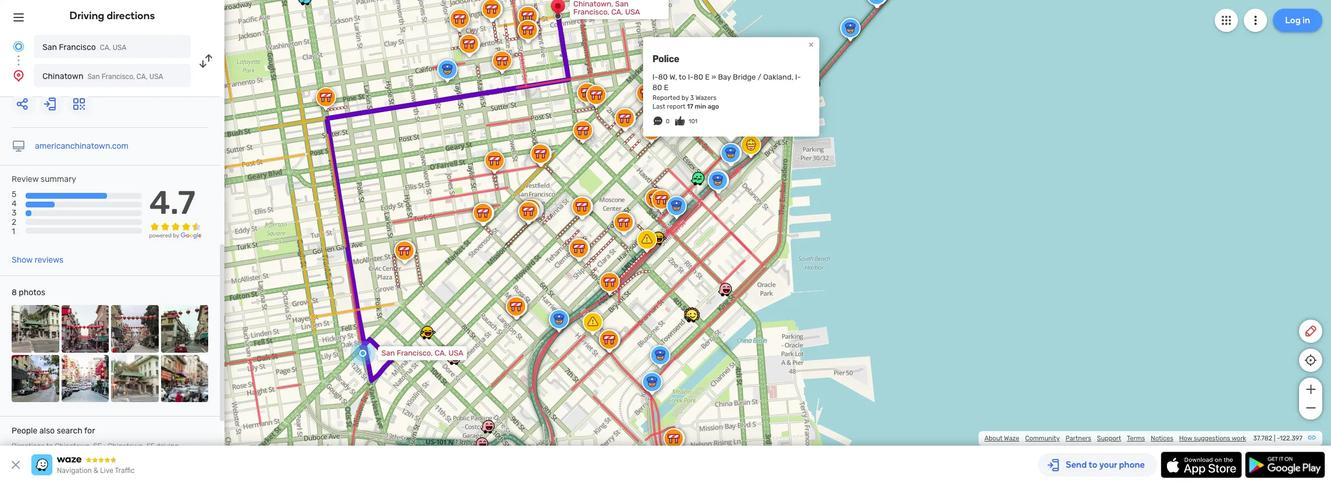 Task type: vqa. For each thing, say whether or not it's contained in the screenshot.
Jobs
no



Task type: locate. For each thing, give the bounding box(es) containing it.
computer image
[[12, 140, 26, 154]]

current location image
[[12, 40, 26, 54]]

directions
[[12, 443, 45, 451]]

min
[[695, 103, 707, 111]]

summary
[[41, 175, 76, 184]]

1 horizontal spatial to
[[679, 73, 687, 81]]

community link
[[1026, 435, 1060, 443]]

francisco, for chinatown,
[[574, 8, 610, 16]]

2 horizontal spatial i-
[[796, 73, 801, 81]]

0 horizontal spatial directions
[[12, 453, 44, 461]]

0 horizontal spatial sf
[[93, 443, 102, 451]]

|
[[1275, 435, 1276, 443]]

san francisco, ca, usa
[[382, 349, 464, 358]]

usa inside chinatown, san francisco, ca, usa
[[625, 8, 640, 16]]

directions inside chinatown, sf driving directions
[[12, 453, 44, 461]]

i- left w,
[[653, 73, 659, 81]]

3 down 5
[[12, 208, 17, 218]]

driving directions
[[70, 9, 155, 22]]

ca,
[[612, 8, 624, 16], [100, 44, 111, 52], [137, 73, 148, 81], [435, 349, 447, 358]]

1 horizontal spatial i-
[[688, 73, 694, 81]]

2
[[12, 218, 16, 228]]

last
[[653, 103, 666, 111]]

bay
[[718, 73, 732, 81]]

to right w,
[[679, 73, 687, 81]]

report
[[667, 103, 686, 111]]

directions down directions
[[12, 453, 44, 461]]

image 6 of chinatown, sf image
[[61, 355, 109, 403]]

partners
[[1066, 435, 1092, 443]]

1 vertical spatial directions
[[12, 453, 44, 461]]

americanchinatown.com
[[35, 141, 129, 151]]

0 horizontal spatial i-
[[653, 73, 659, 81]]

review summary
[[12, 175, 76, 184]]

wazers
[[696, 94, 717, 102]]

2 sf from the left
[[146, 443, 155, 451]]

0 vertical spatial francisco,
[[574, 8, 610, 16]]

i-
[[653, 73, 659, 81], [688, 73, 694, 81], [796, 73, 801, 81]]

image 3 of chinatown, sf image
[[111, 306, 159, 353]]

photos
[[19, 288, 45, 298]]

francisco
[[59, 42, 96, 52]]

directions right driving
[[107, 9, 155, 22]]

chinatown, sf driving directions
[[12, 443, 179, 461]]

0 vertical spatial directions
[[107, 9, 155, 22]]

3
[[691, 94, 694, 102], [12, 208, 17, 218]]

2 vertical spatial francisco,
[[397, 349, 433, 358]]

1 horizontal spatial directions
[[107, 9, 155, 22]]

4
[[12, 199, 17, 209]]

/
[[758, 73, 762, 81]]

bridge
[[733, 73, 756, 81]]

francisco,
[[574, 8, 610, 16], [102, 73, 135, 81], [397, 349, 433, 358]]

1 horizontal spatial chinatown,
[[108, 443, 145, 451]]

directions
[[107, 9, 155, 22], [12, 453, 44, 461]]

chinatown, inside chinatown, san francisco, ca, usa
[[574, 0, 614, 8]]

image 7 of chinatown, sf image
[[111, 355, 159, 403]]

e left » at top right
[[706, 73, 710, 81]]

0 horizontal spatial to
[[46, 443, 53, 451]]

sf inside chinatown, sf driving directions
[[146, 443, 155, 451]]

location image
[[12, 69, 26, 83]]

link image
[[1308, 434, 1317, 443]]

chinatown, inside chinatown, sf driving directions
[[108, 443, 145, 451]]

image 1 of chinatown, sf image
[[12, 306, 59, 353]]

80
[[659, 73, 668, 81], [694, 73, 704, 81], [653, 83, 663, 92]]

i- right w,
[[688, 73, 694, 81]]

usa
[[625, 8, 640, 16], [113, 44, 127, 52], [149, 73, 163, 81], [449, 349, 464, 358]]

e
[[706, 73, 710, 81], [664, 83, 669, 92]]

chinatown, san francisco, ca, usa
[[574, 0, 640, 16]]

w,
[[670, 73, 678, 81]]

sf
[[93, 443, 102, 451], [146, 443, 155, 451]]

1 horizontal spatial 3
[[691, 94, 694, 102]]

0 vertical spatial 3
[[691, 94, 694, 102]]

notices
[[1152, 435, 1174, 443]]

show
[[12, 256, 33, 265]]

1 vertical spatial 3
[[12, 208, 17, 218]]

5
[[12, 190, 16, 200]]

2 horizontal spatial francisco,
[[574, 8, 610, 16]]

80 left w,
[[659, 73, 668, 81]]

4.7
[[149, 184, 196, 222]]

e up the reported
[[664, 83, 669, 92]]

directions to chinatown, sf link
[[12, 443, 102, 451]]

francisco, inside chinatown san francisco, ca, usa
[[102, 73, 135, 81]]

chinatown,
[[574, 0, 614, 8], [55, 443, 92, 451], [108, 443, 145, 451]]

0 vertical spatial e
[[706, 73, 710, 81]]

sf left driving
[[146, 443, 155, 451]]

3 right by
[[691, 94, 694, 102]]

1 vertical spatial francisco,
[[102, 73, 135, 81]]

to inside i-80 w, to i-80 e » bay bridge / oakland, i- 80 e reported by 3 wazers last report 17 min ago
[[679, 73, 687, 81]]

to
[[679, 73, 687, 81], [46, 443, 53, 451]]

to down also
[[46, 443, 53, 451]]

francisco, inside chinatown, san francisco, ca, usa
[[574, 8, 610, 16]]

san inside chinatown san francisco, ca, usa
[[88, 73, 100, 81]]

37.782
[[1254, 435, 1273, 443]]

1 vertical spatial e
[[664, 83, 669, 92]]

about
[[985, 435, 1003, 443]]

terms link
[[1128, 435, 1146, 443]]

i- right oakland,
[[796, 73, 801, 81]]

0 horizontal spatial 3
[[12, 208, 17, 218]]

san francisco ca, usa
[[42, 42, 127, 52]]

work
[[1233, 435, 1247, 443]]

0 vertical spatial to
[[679, 73, 687, 81]]

directions to chinatown, sf
[[12, 443, 102, 451]]

navigation & live traffic
[[57, 467, 135, 475]]

san
[[616, 0, 629, 8], [42, 42, 57, 52], [88, 73, 100, 81], [382, 349, 395, 358]]

2 horizontal spatial chinatown,
[[574, 0, 614, 8]]

sf down for
[[93, 443, 102, 451]]

3 i- from the left
[[796, 73, 801, 81]]

0 horizontal spatial francisco,
[[102, 73, 135, 81]]

1 horizontal spatial sf
[[146, 443, 155, 451]]



Task type: describe. For each thing, give the bounding box(es) containing it.
1 i- from the left
[[653, 73, 659, 81]]

1 horizontal spatial francisco,
[[397, 349, 433, 358]]

0
[[666, 118, 670, 125]]

about waze link
[[985, 435, 1020, 443]]

× link
[[807, 39, 817, 50]]

driving
[[156, 443, 179, 451]]

zoom in image
[[1304, 383, 1319, 397]]

chinatown, for ca,
[[574, 0, 614, 8]]

image 5 of chinatown, sf image
[[12, 355, 59, 403]]

chinatown, sf driving directions link
[[12, 443, 179, 461]]

ago
[[708, 103, 720, 111]]

8 photos
[[12, 288, 45, 298]]

×
[[809, 39, 814, 50]]

driving
[[70, 9, 104, 22]]

usa inside chinatown san francisco, ca, usa
[[149, 73, 163, 81]]

police
[[653, 53, 680, 64]]

notices link
[[1152, 435, 1174, 443]]

also
[[39, 427, 55, 436]]

americanchinatown.com link
[[35, 141, 129, 151]]

reviews
[[35, 256, 64, 265]]

show reviews
[[12, 256, 64, 265]]

terms
[[1128, 435, 1146, 443]]

people also search for
[[12, 427, 95, 436]]

community
[[1026, 435, 1060, 443]]

by
[[682, 94, 689, 102]]

waze
[[1005, 435, 1020, 443]]

chinatown
[[42, 72, 83, 81]]

live
[[100, 467, 113, 475]]

80 up the reported
[[653, 83, 663, 92]]

image 4 of chinatown, sf image
[[161, 306, 208, 353]]

suggestions
[[1195, 435, 1231, 443]]

support
[[1098, 435, 1122, 443]]

0 horizontal spatial chinatown,
[[55, 443, 92, 451]]

2 i- from the left
[[688, 73, 694, 81]]

80 left » at top right
[[694, 73, 704, 81]]

san inside chinatown, san francisco, ca, usa
[[616, 0, 629, 8]]

for
[[84, 427, 95, 436]]

ca, inside chinatown, san francisco, ca, usa
[[612, 8, 624, 16]]

i-80 w, to i-80 e » bay bridge / oakland, i- 80 e reported by 3 wazers last report 17 min ago
[[653, 73, 801, 111]]

oakland,
[[764, 73, 794, 81]]

ca, inside san francisco ca, usa
[[100, 44, 111, 52]]

about waze community partners support terms notices how suggestions work
[[985, 435, 1247, 443]]

&
[[94, 467, 98, 475]]

traffic
[[115, 467, 135, 475]]

x image
[[9, 459, 23, 472]]

chinatown, for directions
[[108, 443, 145, 451]]

1 vertical spatial to
[[46, 443, 53, 451]]

0 horizontal spatial e
[[664, 83, 669, 92]]

37.782 | -122.397
[[1254, 435, 1303, 443]]

navigation
[[57, 467, 92, 475]]

3 inside i-80 w, to i-80 e » bay bridge / oakland, i- 80 e reported by 3 wazers last report 17 min ago
[[691, 94, 694, 102]]

francisco, for chinatown
[[102, 73, 135, 81]]

image 2 of chinatown, sf image
[[61, 306, 109, 353]]

5 4 3 2 1
[[12, 190, 17, 237]]

ca, inside chinatown san francisco, ca, usa
[[137, 73, 148, 81]]

support link
[[1098, 435, 1122, 443]]

1
[[12, 227, 15, 237]]

review
[[12, 175, 39, 184]]

how
[[1180, 435, 1193, 443]]

8
[[12, 288, 17, 298]]

image 8 of chinatown, sf image
[[161, 355, 208, 403]]

search
[[57, 427, 82, 436]]

people
[[12, 427, 37, 436]]

101
[[689, 118, 698, 125]]

17
[[687, 103, 694, 111]]

3 inside 5 4 3 2 1
[[12, 208, 17, 218]]

how suggestions work link
[[1180, 435, 1247, 443]]

122.397
[[1281, 435, 1303, 443]]

zoom out image
[[1304, 402, 1319, 415]]

1 sf from the left
[[93, 443, 102, 451]]

pencil image
[[1305, 325, 1319, 339]]

partners link
[[1066, 435, 1092, 443]]

»
[[712, 73, 717, 81]]

reported
[[653, 94, 680, 102]]

-
[[1278, 435, 1281, 443]]

chinatown san francisco, ca, usa
[[42, 72, 163, 81]]

1 horizontal spatial e
[[706, 73, 710, 81]]

usa inside san francisco ca, usa
[[113, 44, 127, 52]]



